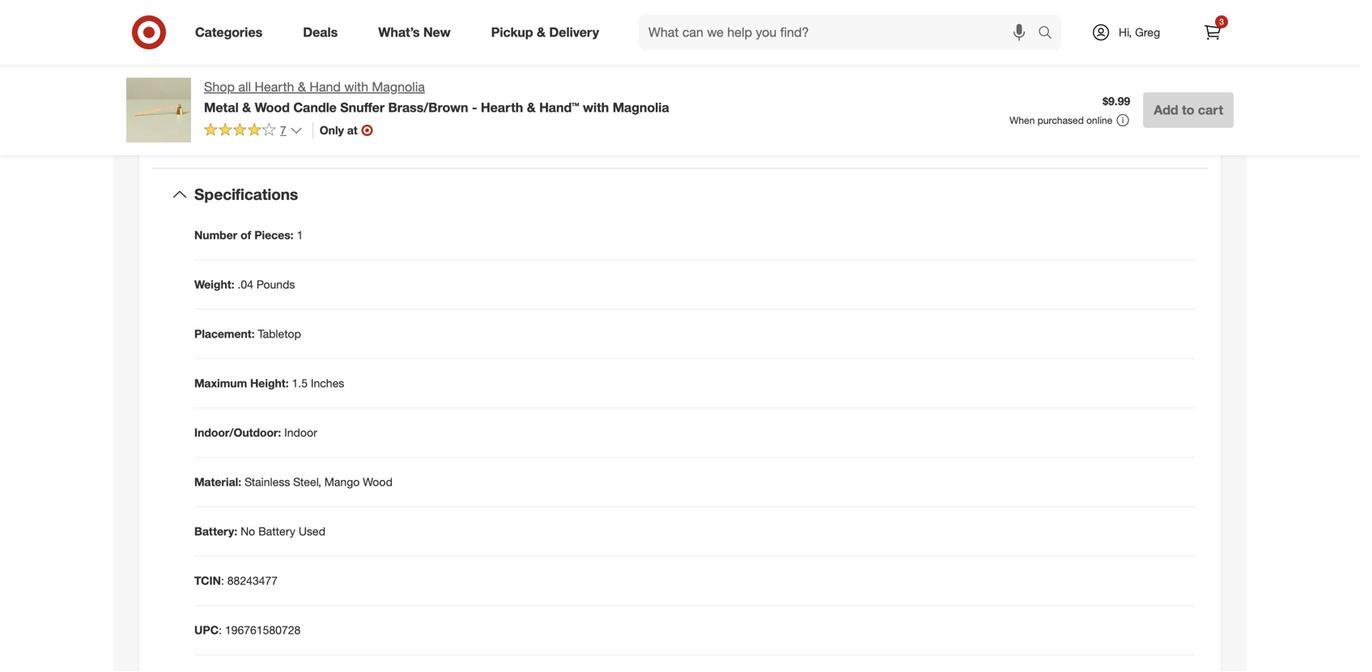 Task type: describe. For each thing, give the bounding box(es) containing it.
tcin
[[194, 574, 221, 588]]

wood for material:
[[363, 475, 393, 489]]

with down delivery
[[583, 100, 609, 115]]

pieces:
[[254, 228, 294, 242]]

metal inside description this metal & wood candle snuffer from hearth & hand™ with magnolia makes a beautiful seasonal addition to your candlelit decor. this candle extinguisher has a brown woodgrain rod topped off with a brass bell-shaped swiveling cup. decorative and functional, this candle snuffer keeps your hands away from the flame and helps put it out quickly and neatly.
[[732, 42, 760, 57]]

quickly
[[1008, 91, 1044, 105]]

what's new link
[[365, 15, 471, 50]]

wood
[[379, 72, 407, 86]]

indoor
[[284, 425, 317, 440]]

search
[[1031, 26, 1070, 42]]

makes
[[1070, 42, 1103, 57]]

specifications button
[[152, 169, 1208, 221]]

shop
[[204, 79, 235, 95]]

placement: tabletop
[[194, 327, 301, 341]]

& up tabletop display
[[242, 100, 251, 115]]

0 horizontal spatial magnolia
[[372, 79, 425, 95]]

search button
[[1031, 15, 1070, 53]]

bell-
[[211, 72, 234, 86]]

.04
[[238, 277, 253, 291]]

0 horizontal spatial tabletop
[[211, 117, 254, 131]]

of
[[241, 228, 251, 242]]

deals link
[[289, 15, 358, 50]]

& left top
[[298, 79, 306, 95]]

& right -
[[527, 100, 536, 115]]

metal inside shop all hearth & hand with magnolia metal & wood candle snuffer brass/brown - hearth & hand™ with magnolia
[[204, 100, 239, 115]]

away
[[801, 91, 827, 105]]

3 link
[[1196, 15, 1231, 50]]

shaped inside description this metal & wood candle snuffer from hearth & hand™ with magnolia makes a beautiful seasonal addition to your candlelit decor. this candle extinguisher has a brown woodgrain rod topped off with a brass bell-shaped swiveling cup. decorative and functional, this candle snuffer keeps your hands away from the flame and helps put it out quickly and neatly.
[[851, 75, 889, 89]]

display
[[257, 117, 293, 131]]

weight: .04 pounds
[[194, 277, 295, 291]]

: for upc
[[219, 623, 222, 637]]

top
[[307, 94, 323, 108]]

7 link
[[204, 122, 303, 141]]

out
[[989, 91, 1005, 105]]

steel,
[[293, 475, 321, 489]]

swiveling inside description this metal & wood candle snuffer from hearth & hand™ with magnolia makes a beautiful seasonal addition to your candlelit decor. this candle extinguisher has a brown woodgrain rod topped off with a brass bell-shaped swiveling cup. decorative and functional, this candle snuffer keeps your hands away from the flame and helps put it out quickly and neatly.
[[892, 75, 938, 89]]

candle inside description this metal & wood candle snuffer from hearth & hand™ with magnolia makes a beautiful seasonal addition to your candlelit decor. this candle extinguisher has a brown woodgrain rod topped off with a brass bell-shaped swiveling cup. decorative and functional, this candle snuffer keeps your hands away from the flame and helps put it out quickly and neatly.
[[807, 42, 842, 57]]

keeps
[[708, 91, 738, 105]]

number
[[194, 228, 237, 242]]

bell-shaped brass cup on brown wood rod
[[211, 72, 428, 86]]

0 vertical spatial from
[[885, 42, 909, 57]]

what's
[[378, 24, 420, 40]]

wood inside shop all hearth & hand with magnolia metal & wood candle snuffer brass/brown - hearth & hand™ with magnolia
[[255, 100, 290, 115]]

extinguisher
[[980, 59, 1042, 73]]

delivery
[[549, 24, 599, 40]]

upc : 196761580728
[[194, 623, 301, 637]]

candle inside shop all hearth & hand with magnolia metal & wood candle snuffer brass/brown - hearth & hand™ with magnolia
[[294, 100, 337, 115]]

1 vertical spatial your
[[742, 91, 764, 105]]

magnolia inside description this metal & wood candle snuffer from hearth & hand™ with magnolia makes a beautiful seasonal addition to your candlelit decor. this candle extinguisher has a brown woodgrain rod topped off with a brass bell-shaped swiveling cup. decorative and functional, this candle snuffer keeps your hands away from the flame and helps put it out quickly and neatly.
[[1020, 42, 1067, 57]]

height:
[[250, 376, 289, 390]]

1 horizontal spatial this
[[919, 59, 940, 73]]

0 horizontal spatial rod
[[411, 72, 428, 86]]

brown inside description this metal & wood candle snuffer from hearth & hand™ with magnolia makes a beautiful seasonal addition to your candlelit decor. this candle extinguisher has a brown woodgrain rod topped off with a brass bell-shaped swiveling cup. decorative and functional, this candle snuffer keeps your hands away from the flame and helps put it out quickly and neatly.
[[1075, 59, 1107, 73]]

What can we help you find? suggestions appear below search field
[[639, 15, 1042, 50]]

1 vertical spatial candle
[[1122, 75, 1156, 89]]

88243477
[[227, 574, 278, 588]]

decorative
[[966, 75, 1020, 89]]

features
[[211, 94, 254, 108]]

cup
[[306, 72, 325, 86]]

1 horizontal spatial your
[[813, 59, 835, 73]]

indoor/outdoor: indoor
[[194, 425, 317, 440]]

& up addition
[[763, 42, 771, 57]]

indoor/outdoor:
[[194, 425, 281, 440]]

add to cart button
[[1144, 92, 1234, 128]]

image of metal & wood candle snuffer brass/brown - hearth & hand™ with magnolia image
[[126, 78, 191, 143]]

greg
[[1136, 25, 1161, 39]]

tabletop display
[[211, 117, 293, 131]]

specifications
[[194, 185, 298, 204]]

stainless
[[245, 475, 290, 489]]

pickup & delivery
[[491, 24, 599, 40]]

wood for description
[[774, 42, 803, 57]]

0 horizontal spatial a
[[788, 75, 794, 89]]

1.5
[[292, 376, 308, 390]]

hand
[[310, 79, 341, 95]]

-
[[472, 100, 477, 115]]

seasonal
[[708, 59, 753, 73]]

snuffer inside shop all hearth & hand with magnolia metal & wood candle snuffer brass/brown - hearth & hand™ with magnolia
[[340, 100, 385, 115]]

$9.99
[[1103, 94, 1131, 108]]

196761580728
[[225, 623, 301, 637]]

only at
[[320, 123, 358, 137]]

all
[[238, 79, 251, 95]]

3
[[1220, 17, 1224, 27]]

topped
[[708, 75, 745, 89]]

beautiful
[[1116, 42, 1159, 57]]

0 horizontal spatial candle
[[943, 59, 977, 73]]

& up cup. on the right top of the page
[[949, 42, 957, 57]]

upc
[[194, 623, 219, 637]]

0 vertical spatial this
[[708, 42, 729, 57]]

hand™ inside description this metal & wood candle snuffer from hearth & hand™ with magnolia makes a beautiful seasonal addition to your candlelit decor. this candle extinguisher has a brown woodgrain rod topped off with a brass bell-shaped swiveling cup. decorative and functional, this candle snuffer keeps your hands away from the flame and helps put it out quickly and neatly.
[[960, 42, 993, 57]]

snuffer inside description this metal & wood candle snuffer from hearth & hand™ with magnolia makes a beautiful seasonal addition to your candlelit decor. this candle extinguisher has a brown woodgrain rod topped off with a brass bell-shaped swiveling cup. decorative and functional, this candle snuffer keeps your hands away from the flame and helps put it out quickly and neatly.
[[846, 42, 882, 57]]

features swiveling top
[[211, 94, 323, 108]]

online
[[1087, 114, 1113, 126]]

1 horizontal spatial magnolia
[[613, 100, 670, 115]]

when
[[1010, 114, 1035, 126]]

1 horizontal spatial and
[[1023, 75, 1042, 89]]

tcin : 88243477
[[194, 574, 278, 588]]

: for tcin
[[221, 574, 224, 588]]



Task type: vqa. For each thing, say whether or not it's contained in the screenshot.
Hearth inside THE DESCRIPTION THIS METAL & WOOD CANDLE SNUFFER FROM HEARTH & HAND™ WITH MAGNOLIA MAKES A BEAUTIFUL SEASONAL ADDITION TO YOUR CANDLELIT DECOR. THIS CANDLE EXTINGUISHER HAS A BROWN WOODGRAIN ROD TOPPED OFF WITH A BRASS BELL-SHAPED SWIVELING CUP. DECORATIVE AND FUNCTIONAL, THIS CANDLE SNUFFER KEEPS YOUR HANDS AWAY FROM THE FLAME AND HELPS PUT IT OUT QUICKLY AND NEATLY.
yes



Task type: locate. For each thing, give the bounding box(es) containing it.
0 horizontal spatial metal
[[204, 100, 239, 115]]

on
[[328, 72, 341, 86]]

with right on at the top left of the page
[[345, 79, 369, 95]]

and up quickly
[[1023, 75, 1042, 89]]

1 vertical spatial :
[[219, 623, 222, 637]]

2 vertical spatial wood
[[363, 475, 393, 489]]

and
[[1023, 75, 1042, 89], [907, 91, 926, 105], [1047, 91, 1066, 105]]

shop all hearth & hand with magnolia metal & wood candle snuffer brass/brown - hearth & hand™ with magnolia
[[204, 79, 670, 115]]

description
[[708, 19, 779, 35]]

your down off
[[742, 91, 764, 105]]

wood inside description this metal & wood candle snuffer from hearth & hand™ with magnolia makes a beautiful seasonal addition to your candlelit decor. this candle extinguisher has a brown woodgrain rod topped off with a brass bell-shaped swiveling cup. decorative and functional, this candle snuffer keeps your hands away from the flame and helps put it out quickly and neatly.
[[774, 42, 803, 57]]

2 horizontal spatial and
[[1047, 91, 1066, 105]]

0 vertical spatial :
[[221, 574, 224, 588]]

decor.
[[884, 59, 915, 73]]

0 vertical spatial hand™
[[960, 42, 993, 57]]

0 vertical spatial your
[[813, 59, 835, 73]]

a right makes
[[1106, 42, 1112, 57]]

shaped up the features swiveling top
[[234, 72, 272, 86]]

:
[[221, 574, 224, 588], [219, 623, 222, 637]]

to inside description this metal & wood candle snuffer from hearth & hand™ with magnolia makes a beautiful seasonal addition to your candlelit decor. this candle extinguisher has a brown woodgrain rod topped off with a brass bell-shaped swiveling cup. decorative and functional, this candle snuffer keeps your hands away from the flame and helps put it out quickly and neatly.
[[800, 59, 810, 73]]

this up 'seasonal'
[[708, 42, 729, 57]]

1 horizontal spatial wood
[[363, 475, 393, 489]]

0 vertical spatial a
[[1106, 42, 1112, 57]]

0 vertical spatial hearth
[[912, 42, 946, 57]]

woodgrain
[[1110, 59, 1163, 73]]

wood
[[774, 42, 803, 57], [255, 100, 290, 115], [363, 475, 393, 489]]

snuffer
[[846, 42, 882, 57], [340, 100, 385, 115]]

addition
[[756, 59, 797, 73]]

highlights
[[194, 19, 257, 35]]

1 horizontal spatial snuffer
[[846, 42, 882, 57]]

snuffer up at
[[340, 100, 385, 115]]

categories link
[[181, 15, 283, 50]]

from
[[885, 42, 909, 57], [830, 91, 853, 105]]

2 vertical spatial magnolia
[[613, 100, 670, 115]]

hands
[[767, 91, 798, 105]]

0 horizontal spatial brass
[[275, 72, 303, 86]]

metal up 'seasonal'
[[732, 42, 760, 57]]

1 vertical spatial hearth
[[255, 79, 294, 95]]

inches
[[311, 376, 344, 390]]

cart
[[1199, 102, 1224, 118]]

material: stainless steel, mango wood
[[194, 475, 393, 489]]

1 horizontal spatial hearth
[[481, 100, 523, 115]]

2 horizontal spatial a
[[1106, 42, 1112, 57]]

brass left cup
[[275, 72, 303, 86]]

rod right wood
[[411, 72, 428, 86]]

1 horizontal spatial to
[[1183, 102, 1195, 118]]

wood up display
[[255, 100, 290, 115]]

hi, greg
[[1119, 25, 1161, 39]]

bell-
[[828, 75, 851, 89]]

material:
[[194, 475, 242, 489]]

brown
[[1075, 59, 1107, 73], [344, 72, 376, 86]]

with up the extinguisher
[[996, 42, 1017, 57]]

put
[[960, 91, 976, 105]]

a up hands
[[788, 75, 794, 89]]

hearth up decor.
[[912, 42, 946, 57]]

0 horizontal spatial hand™
[[540, 100, 580, 115]]

no
[[241, 524, 255, 538]]

brass inside description this metal & wood candle snuffer from hearth & hand™ with magnolia makes a beautiful seasonal addition to your candlelit decor. this candle extinguisher has a brown woodgrain rod topped off with a brass bell-shaped swiveling cup. decorative and functional, this candle snuffer keeps your hands away from the flame and helps put it out quickly and neatly.
[[797, 75, 825, 89]]

0 horizontal spatial wood
[[255, 100, 290, 115]]

&
[[537, 24, 546, 40], [763, 42, 771, 57], [949, 42, 957, 57], [298, 79, 306, 95], [242, 100, 251, 115], [527, 100, 536, 115]]

magnolia
[[1020, 42, 1067, 57], [372, 79, 425, 95], [613, 100, 670, 115]]

1 vertical spatial from
[[830, 91, 853, 105]]

1 horizontal spatial candle
[[1122, 75, 1156, 89]]

shaped
[[234, 72, 272, 86], [851, 75, 889, 89]]

it
[[979, 91, 985, 105]]

with down addition
[[764, 75, 785, 89]]

1 vertical spatial swiveling
[[258, 94, 304, 108]]

and down functional,
[[1047, 91, 1066, 105]]

1 vertical spatial magnolia
[[372, 79, 425, 95]]

hearth right all
[[255, 79, 294, 95]]

this right decor.
[[919, 59, 940, 73]]

number of pieces: 1
[[194, 228, 303, 242]]

metal down shop at the left top of the page
[[204, 100, 239, 115]]

0 horizontal spatial snuffer
[[340, 100, 385, 115]]

pickup & delivery link
[[478, 15, 620, 50]]

: left 196761580728
[[219, 623, 222, 637]]

& right pickup at left top
[[537, 24, 546, 40]]

2 horizontal spatial magnolia
[[1020, 42, 1067, 57]]

candlelit
[[839, 59, 881, 73]]

hand™ down "pickup & delivery" link
[[540, 100, 580, 115]]

brass
[[275, 72, 303, 86], [797, 75, 825, 89]]

add to cart
[[1154, 102, 1224, 118]]

2 horizontal spatial hearth
[[912, 42, 946, 57]]

1 vertical spatial wood
[[255, 100, 290, 115]]

0 horizontal spatial this
[[708, 42, 729, 57]]

1 vertical spatial a
[[1066, 59, 1072, 73]]

brass/brown
[[388, 100, 469, 115]]

neatly.
[[1069, 91, 1101, 105]]

maximum height: 1.5 inches
[[194, 376, 344, 390]]

0 vertical spatial candle
[[943, 59, 977, 73]]

placement:
[[194, 327, 255, 341]]

1 vertical spatial snuffer
[[340, 100, 385, 115]]

1 vertical spatial candle
[[294, 100, 337, 115]]

0 horizontal spatial shaped
[[234, 72, 272, 86]]

0 vertical spatial metal
[[732, 42, 760, 57]]

candle down the hand
[[294, 100, 337, 115]]

to right add
[[1183, 102, 1195, 118]]

2 horizontal spatial wood
[[774, 42, 803, 57]]

to inside the add to cart button
[[1183, 102, 1195, 118]]

0 horizontal spatial candle
[[294, 100, 337, 115]]

wood up addition
[[774, 42, 803, 57]]

candle down woodgrain at the top right of page
[[1122, 75, 1156, 89]]

wood right mango
[[363, 475, 393, 489]]

0 vertical spatial swiveling
[[892, 75, 938, 89]]

to right addition
[[800, 59, 810, 73]]

pounds
[[257, 277, 295, 291]]

0 horizontal spatial from
[[830, 91, 853, 105]]

only
[[320, 123, 344, 137]]

has
[[1045, 59, 1063, 73]]

1 horizontal spatial shaped
[[851, 75, 889, 89]]

shaped up the
[[851, 75, 889, 89]]

brown down makes
[[1075, 59, 1107, 73]]

tabletop down pounds on the top left of page
[[258, 327, 301, 341]]

1 horizontal spatial swiveling
[[892, 75, 938, 89]]

pickup
[[491, 24, 533, 40]]

the
[[856, 91, 873, 105]]

swiveling
[[892, 75, 938, 89], [258, 94, 304, 108]]

0 vertical spatial candle
[[807, 42, 842, 57]]

snuffer
[[1159, 75, 1194, 89]]

hearth right -
[[481, 100, 523, 115]]

swiveling down decor.
[[892, 75, 938, 89]]

rod
[[1166, 59, 1183, 73], [411, 72, 428, 86]]

0 vertical spatial tabletop
[[211, 117, 254, 131]]

new
[[424, 24, 451, 40]]

candle up bell-
[[807, 42, 842, 57]]

battery:
[[194, 524, 237, 538]]

0 horizontal spatial hearth
[[255, 79, 294, 95]]

0 horizontal spatial to
[[800, 59, 810, 73]]

and left the helps in the right top of the page
[[907, 91, 926, 105]]

1 horizontal spatial from
[[885, 42, 909, 57]]

0 horizontal spatial swiveling
[[258, 94, 304, 108]]

battery
[[258, 524, 296, 538]]

1 vertical spatial this
[[919, 59, 940, 73]]

1 vertical spatial to
[[1183, 102, 1195, 118]]

battery: no battery used
[[194, 524, 326, 538]]

your up bell-
[[813, 59, 835, 73]]

functional,
[[1045, 75, 1097, 89]]

weight:
[[194, 277, 235, 291]]

categories
[[195, 24, 263, 40]]

from down bell-
[[830, 91, 853, 105]]

1 horizontal spatial candle
[[807, 42, 842, 57]]

0 horizontal spatial brown
[[344, 72, 376, 86]]

flame
[[876, 91, 904, 105]]

cup.
[[941, 75, 962, 89]]

hearth inside description this metal & wood candle snuffer from hearth & hand™ with magnolia makes a beautiful seasonal addition to your candlelit decor. this candle extinguisher has a brown woodgrain rod topped off with a brass bell-shaped swiveling cup. decorative and functional, this candle snuffer keeps your hands away from the flame and helps put it out quickly and neatly.
[[912, 42, 946, 57]]

a
[[1106, 42, 1112, 57], [1066, 59, 1072, 73], [788, 75, 794, 89]]

a right has
[[1066, 59, 1072, 73]]

hand™
[[960, 42, 993, 57], [540, 100, 580, 115]]

what's new
[[378, 24, 451, 40]]

at
[[347, 123, 358, 137]]

1 horizontal spatial a
[[1066, 59, 1072, 73]]

1 horizontal spatial metal
[[732, 42, 760, 57]]

when purchased online
[[1010, 114, 1113, 126]]

1 horizontal spatial rod
[[1166, 59, 1183, 73]]

0 vertical spatial to
[[800, 59, 810, 73]]

2 vertical spatial hearth
[[481, 100, 523, 115]]

0 horizontal spatial and
[[907, 91, 926, 105]]

2 vertical spatial a
[[788, 75, 794, 89]]

hand™ up decorative
[[960, 42, 993, 57]]

add
[[1154, 102, 1179, 118]]

0 vertical spatial magnolia
[[1020, 42, 1067, 57]]

swiveling up display
[[258, 94, 304, 108]]

rod inside description this metal & wood candle snuffer from hearth & hand™ with magnolia makes a beautiful seasonal addition to your candlelit decor. this candle extinguisher has a brown woodgrain rod topped off with a brass bell-shaped swiveling cup. decorative and functional, this candle snuffer keeps your hands away from the flame and helps put it out quickly and neatly.
[[1166, 59, 1183, 73]]

your
[[813, 59, 835, 73], [742, 91, 764, 105]]

0 horizontal spatial your
[[742, 91, 764, 105]]

brass up away
[[797, 75, 825, 89]]

metal
[[732, 42, 760, 57], [204, 100, 239, 115]]

1 vertical spatial tabletop
[[258, 327, 301, 341]]

this
[[1101, 75, 1119, 89]]

1 vertical spatial metal
[[204, 100, 239, 115]]

snuffer up candlelit
[[846, 42, 882, 57]]

1 horizontal spatial brass
[[797, 75, 825, 89]]

deals
[[303, 24, 338, 40]]

0 vertical spatial snuffer
[[846, 42, 882, 57]]

hand™ inside shop all hearth & hand with magnolia metal & wood candle snuffer brass/brown - hearth & hand™ with magnolia
[[540, 100, 580, 115]]

mango
[[325, 475, 360, 489]]

candle up cup. on the right top of the page
[[943, 59, 977, 73]]

maximum
[[194, 376, 247, 390]]

: left 88243477
[[221, 574, 224, 588]]

1 vertical spatial hand™
[[540, 100, 580, 115]]

helps
[[929, 91, 956, 105]]

from up decor.
[[885, 42, 909, 57]]

1 horizontal spatial brown
[[1075, 59, 1107, 73]]

brown right on at the top left of the page
[[344, 72, 376, 86]]

1 horizontal spatial tabletop
[[258, 327, 301, 341]]

1 horizontal spatial hand™
[[960, 42, 993, 57]]

tabletop down features
[[211, 117, 254, 131]]

0 vertical spatial wood
[[774, 42, 803, 57]]

rod up 'snuffer'
[[1166, 59, 1183, 73]]



